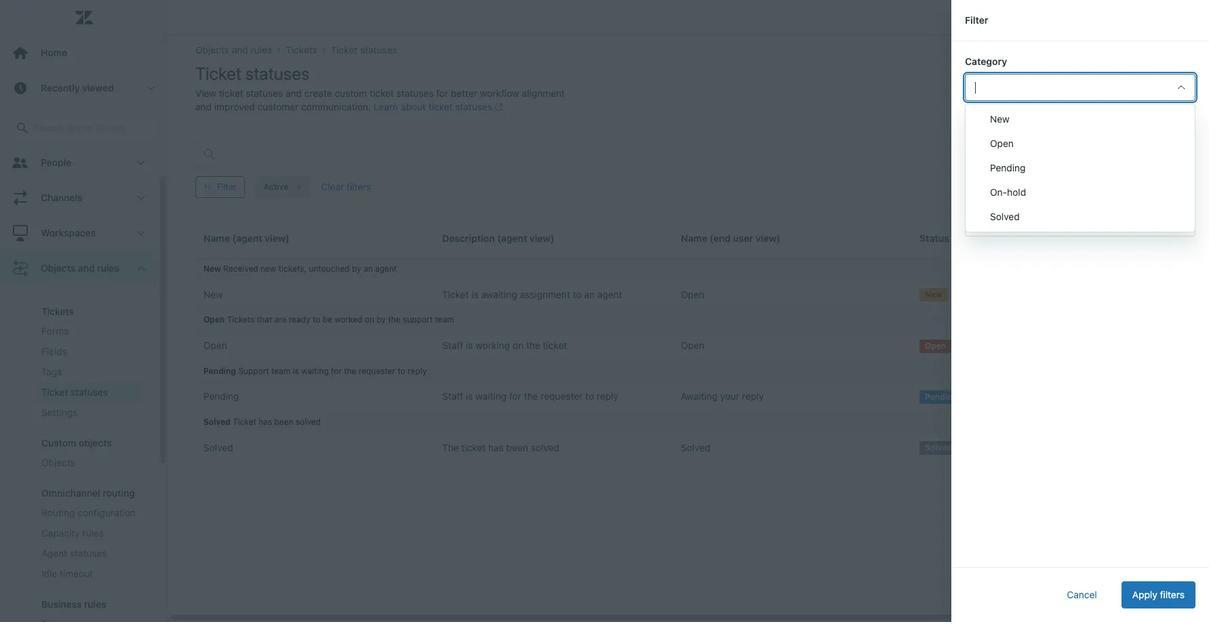 Task type: locate. For each thing, give the bounding box(es) containing it.
omnichannel
[[41, 488, 100, 499]]

objects and rules button
[[0, 251, 157, 286]]

0 vertical spatial rules
[[97, 262, 119, 274]]

solved
[[990, 211, 1020, 222]]

tags element
[[41, 366, 62, 379]]

1 vertical spatial statuses
[[70, 548, 107, 559]]

rules inside "dropdown button"
[[97, 262, 119, 274]]

objects and rules group
[[0, 286, 157, 623]]

statuses for agent statuses
[[70, 548, 107, 559]]

routing
[[41, 507, 75, 519]]

1 vertical spatial rules
[[82, 528, 104, 539]]

ticket statuses link
[[36, 382, 144, 403]]

rules down idle timeout link on the left of the page
[[84, 599, 106, 610]]

idle timeout
[[41, 568, 93, 580]]

new
[[990, 113, 1010, 125]]

objects left and
[[41, 262, 75, 274]]

rules inside 'link'
[[82, 528, 104, 539]]

tree item inside primary element
[[0, 251, 157, 623]]

type
[[965, 191, 987, 203]]

business
[[41, 599, 82, 610]]

tickets
[[41, 306, 74, 317]]

cancel button
[[1056, 582, 1108, 609]]

rules right and
[[97, 262, 119, 274]]

cancel
[[1067, 589, 1097, 601]]

statuses
[[71, 387, 108, 398], [70, 548, 107, 559]]

settings
[[41, 407, 78, 418]]

ticket statuses
[[41, 387, 108, 398]]

capacity rules
[[41, 528, 104, 539]]

tree item
[[0, 251, 157, 623]]

objects element
[[41, 456, 75, 470]]

none search field inside primary element
[[1, 115, 166, 142]]

and
[[78, 262, 95, 274]]

ticket statuses element
[[41, 386, 108, 399]]

None search field
[[1, 115, 166, 142]]

omnichannel routing element
[[41, 488, 135, 499]]

custom objects
[[41, 437, 112, 449]]

objects
[[41, 262, 75, 274], [41, 457, 75, 469]]

objects inside objects link
[[41, 457, 75, 469]]

2 vertical spatial rules
[[84, 599, 106, 610]]

category
[[965, 56, 1007, 67]]

0 vertical spatial objects
[[41, 262, 75, 274]]

category element
[[965, 74, 1196, 101]]

on-
[[990, 186, 1007, 198]]

business rules
[[41, 599, 106, 610]]

capacity rules element
[[41, 527, 104, 540]]

business rules element
[[41, 599, 106, 610]]

tree item containing objects and rules
[[0, 251, 157, 623]]

1 vertical spatial objects
[[41, 457, 75, 469]]

pending
[[990, 162, 1026, 174]]

statuses inside 'element'
[[70, 548, 107, 559]]

capacity rules link
[[36, 524, 144, 544]]

custom objects element
[[41, 437, 112, 449]]

objects link
[[36, 453, 144, 473]]

apply
[[1132, 589, 1157, 601]]

statuses down tags link in the bottom left of the page
[[71, 387, 108, 398]]

objects inside objects and rules "dropdown button"
[[41, 262, 75, 274]]

fields link
[[36, 342, 144, 362]]

statuses down capacity rules 'link'
[[70, 548, 107, 559]]

hold
[[1007, 186, 1026, 198]]

category list box
[[965, 104, 1196, 233]]

rules
[[97, 262, 119, 274], [82, 528, 104, 539], [84, 599, 106, 610]]

idle timeout link
[[36, 564, 144, 585]]

primary element
[[0, 0, 168, 623]]

timeout
[[60, 568, 93, 580]]

rules down routing configuration link
[[82, 528, 104, 539]]

Search Admin Center field
[[33, 122, 151, 134]]

forms
[[41, 326, 69, 337]]

0 vertical spatial statuses
[[71, 387, 108, 398]]

objects down 'custom'
[[41, 457, 75, 469]]



Task type: vqa. For each thing, say whether or not it's contained in the screenshot.
Tickets
yes



Task type: describe. For each thing, give the bounding box(es) containing it.
objects
[[79, 437, 112, 449]]

forms link
[[36, 321, 144, 342]]

idle
[[41, 568, 57, 580]]

omnichannel routing
[[41, 488, 135, 499]]

on-hold
[[990, 186, 1026, 198]]

agent
[[41, 548, 67, 559]]

statuses for ticket statuses
[[71, 387, 108, 398]]

agent statuses
[[41, 548, 107, 559]]

fields element
[[41, 345, 67, 359]]

filter dialog
[[951, 0, 1209, 623]]

capacity
[[41, 528, 80, 539]]

custom
[[41, 437, 76, 449]]

routing
[[103, 488, 135, 499]]

tags
[[41, 366, 62, 378]]

triggers element
[[41, 618, 77, 623]]

forms element
[[41, 325, 69, 338]]

Category field
[[975, 77, 1166, 98]]

routing configuration element
[[41, 507, 136, 520]]

agent statuses element
[[41, 547, 107, 561]]

open
[[990, 138, 1014, 149]]

idle timeout element
[[41, 568, 93, 581]]

status
[[965, 123, 995, 135]]

configuration
[[78, 507, 136, 519]]

rules for business rules
[[84, 599, 106, 610]]

apply filters
[[1132, 589, 1185, 601]]

tags link
[[36, 362, 144, 382]]

tickets element
[[41, 306, 74, 317]]

routing configuration
[[41, 507, 136, 519]]

settings element
[[41, 406, 78, 420]]

routing configuration link
[[36, 503, 144, 524]]

objects for objects and rules
[[41, 262, 75, 274]]

fields
[[41, 346, 67, 357]]

objects and rules
[[41, 262, 119, 274]]

settings link
[[36, 403, 144, 423]]

ticket
[[41, 387, 68, 398]]

apply filters button
[[1122, 582, 1196, 609]]

rules for capacity rules
[[82, 528, 104, 539]]

filters
[[1160, 589, 1185, 601]]

agent statuses link
[[36, 544, 144, 564]]

filter
[[965, 14, 988, 26]]

objects for objects
[[41, 457, 75, 469]]



